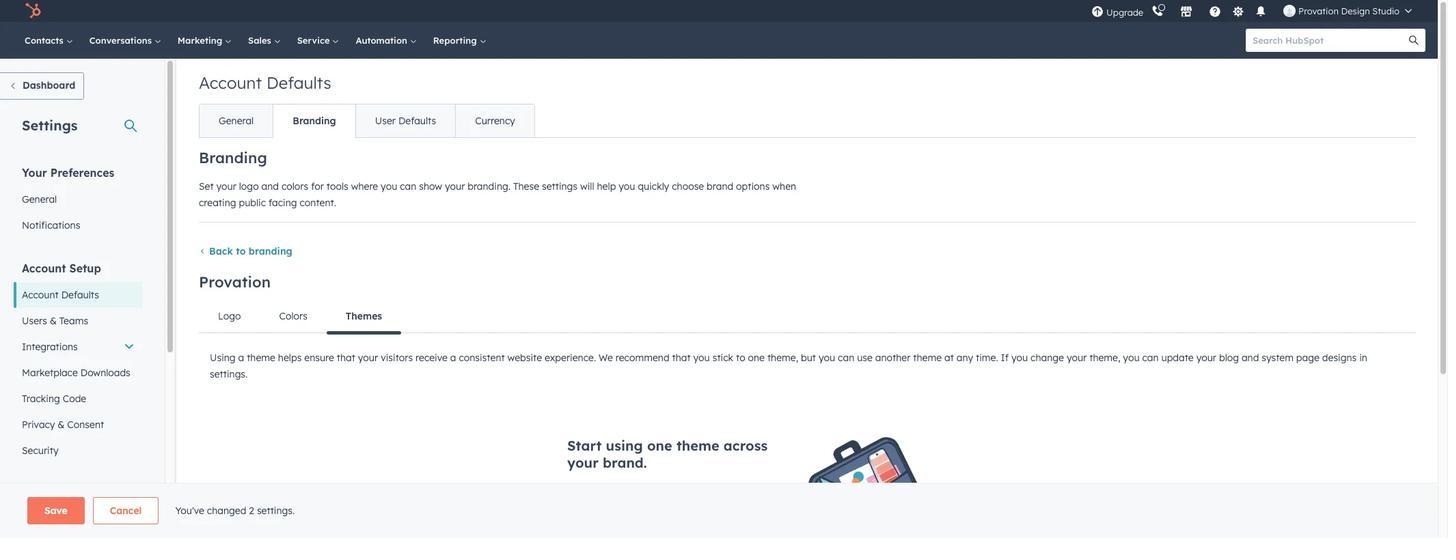 Task type: vqa. For each thing, say whether or not it's contained in the screenshot.
1st Press to sort. element from right
no



Task type: locate. For each thing, give the bounding box(es) containing it.
contacts
[[25, 35, 66, 46]]

& right users
[[50, 315, 57, 327]]

tab list
[[199, 300, 1416, 335]]

that right ensure
[[337, 352, 355, 364]]

using a theme helps ensure that your visitors receive a consistent website experience. we recommend that you stick to one theme, but you can use another theme at any time. if you change your theme, you can update your blog and system page designs in settings.
[[210, 352, 1367, 381]]

helps
[[278, 352, 302, 364]]

automation
[[356, 35, 410, 46]]

0 vertical spatial one
[[748, 352, 765, 364]]

0 horizontal spatial provation
[[199, 273, 271, 292]]

general link down preferences on the left top
[[14, 187, 143, 213]]

menu
[[1090, 0, 1421, 22]]

2 horizontal spatial defaults
[[398, 115, 436, 127]]

0 horizontal spatial can
[[400, 180, 416, 193]]

1 vertical spatial account defaults
[[22, 289, 99, 301]]

0 vertical spatial general
[[219, 115, 254, 127]]

0 vertical spatial provation
[[1298, 5, 1339, 16]]

can left use
[[838, 352, 854, 364]]

defaults
[[266, 72, 331, 93], [398, 115, 436, 127], [61, 289, 99, 301]]

1 vertical spatial general link
[[14, 187, 143, 213]]

1 horizontal spatial defaults
[[266, 72, 331, 93]]

1 vertical spatial provation
[[199, 273, 271, 292]]

downloads
[[80, 367, 130, 379]]

your preferences element
[[14, 165, 143, 238]]

general inside your preferences element
[[22, 193, 57, 206]]

and
[[261, 180, 279, 193], [1242, 352, 1259, 364]]

to
[[236, 245, 246, 258], [736, 352, 745, 364]]

search image
[[1409, 36, 1419, 45]]

you right help on the left of page
[[619, 180, 635, 193]]

1 horizontal spatial theme
[[676, 437, 719, 454]]

properties link
[[14, 508, 143, 534]]

0 vertical spatial general link
[[200, 105, 273, 137]]

0 vertical spatial to
[[236, 245, 246, 258]]

your
[[22, 166, 47, 180]]

and right the blog
[[1242, 352, 1259, 364]]

themes
[[346, 310, 382, 323]]

general up logo on the left
[[219, 115, 254, 127]]

general down your
[[22, 193, 57, 206]]

2 vertical spatial account
[[22, 289, 59, 301]]

settings. right 2
[[257, 505, 295, 517]]

colors link
[[260, 300, 327, 333]]

account left setup on the left of the page
[[22, 262, 66, 275]]

0 horizontal spatial general link
[[14, 187, 143, 213]]

general
[[219, 115, 254, 127], [22, 193, 57, 206]]

0 horizontal spatial settings.
[[210, 368, 248, 381]]

theme left 'at'
[[913, 352, 942, 364]]

brand
[[707, 180, 733, 193]]

settings
[[542, 180, 577, 193]]

dashboard link
[[0, 72, 84, 100]]

provation right james peterson image
[[1298, 5, 1339, 16]]

settings. down using
[[210, 368, 248, 381]]

consistent
[[459, 352, 505, 364]]

one inside the start using one theme across your brand.
[[647, 437, 672, 454]]

account down marketing link on the top left
[[199, 72, 262, 93]]

2
[[249, 505, 254, 517]]

your left brand.
[[567, 454, 599, 472]]

1 horizontal spatial theme,
[[1089, 352, 1120, 364]]

1 vertical spatial branding
[[199, 148, 267, 167]]

back to branding button
[[199, 245, 292, 258]]

brand.
[[603, 454, 647, 472]]

1 theme, from the left
[[767, 352, 798, 364]]

user defaults
[[375, 115, 436, 127]]

theme inside the start using one theme across your brand.
[[676, 437, 719, 454]]

hubspot link
[[16, 3, 51, 19]]

2 vertical spatial defaults
[[61, 289, 99, 301]]

defaults right user
[[398, 115, 436, 127]]

1 vertical spatial settings.
[[257, 505, 295, 517]]

page
[[1296, 352, 1320, 364]]

1 horizontal spatial one
[[748, 352, 765, 364]]

navigation
[[199, 104, 535, 138]]

1 that from the left
[[337, 352, 355, 364]]

provation inside popup button
[[1298, 5, 1339, 16]]

receive
[[416, 352, 448, 364]]

one right using on the left
[[647, 437, 672, 454]]

1 vertical spatial to
[[736, 352, 745, 364]]

your
[[216, 180, 236, 193], [445, 180, 465, 193], [358, 352, 378, 364], [1067, 352, 1087, 364], [1196, 352, 1216, 364], [567, 454, 599, 472]]

1 horizontal spatial provation
[[1298, 5, 1339, 16]]

1 vertical spatial defaults
[[398, 115, 436, 127]]

service link
[[289, 22, 347, 59]]

0 horizontal spatial and
[[261, 180, 279, 193]]

and up facing
[[261, 180, 279, 193]]

show
[[419, 180, 442, 193]]

can left show
[[400, 180, 416, 193]]

provation
[[1298, 5, 1339, 16], [199, 273, 271, 292]]

0 horizontal spatial general
[[22, 193, 57, 206]]

you right where
[[381, 180, 397, 193]]

can left update
[[1142, 352, 1159, 364]]

0 horizontal spatial that
[[337, 352, 355, 364]]

theme left across
[[676, 437, 719, 454]]

to right back
[[236, 245, 246, 258]]

0 horizontal spatial a
[[238, 352, 244, 364]]

0 horizontal spatial &
[[50, 315, 57, 327]]

2 that from the left
[[672, 352, 691, 364]]

account setup element
[[14, 261, 143, 464]]

currency link
[[455, 105, 534, 137]]

your left visitors
[[358, 352, 378, 364]]

account up users
[[22, 289, 59, 301]]

your left the blog
[[1196, 352, 1216, 364]]

and inside set your logo and colors for tools where you can show your branding. these settings will help you quickly choose brand options when creating public facing content.
[[261, 180, 279, 193]]

1 vertical spatial and
[[1242, 352, 1259, 364]]

1 horizontal spatial account defaults
[[199, 72, 331, 93]]

privacy
[[22, 419, 55, 431]]

will
[[580, 180, 594, 193]]

account defaults up 'users & teams'
[[22, 289, 99, 301]]

calling icon button
[[1146, 2, 1169, 20]]

your right show
[[445, 180, 465, 193]]

theme,
[[767, 352, 798, 364], [1089, 352, 1120, 364]]

provation down back to branding button
[[199, 273, 271, 292]]

marketing link
[[169, 22, 240, 59]]

provation design studio
[[1298, 5, 1400, 16]]

defaults inside account setup element
[[61, 289, 99, 301]]

account defaults
[[199, 72, 331, 93], [22, 289, 99, 301]]

notifications button
[[1249, 0, 1273, 22]]

& right 'privacy'
[[58, 419, 64, 431]]

0 horizontal spatial account defaults
[[22, 289, 99, 301]]

0 horizontal spatial one
[[647, 437, 672, 454]]

1 horizontal spatial &
[[58, 419, 64, 431]]

1 horizontal spatial general link
[[200, 105, 273, 137]]

theme
[[247, 352, 275, 364], [913, 352, 942, 364], [676, 437, 719, 454]]

1 horizontal spatial can
[[838, 352, 854, 364]]

save button
[[27, 497, 85, 525]]

users & teams
[[22, 315, 88, 327]]

account defaults inside account defaults link
[[22, 289, 99, 301]]

choose
[[672, 180, 704, 193]]

1 vertical spatial &
[[58, 419, 64, 431]]

theme, left but
[[767, 352, 798, 364]]

0 vertical spatial &
[[50, 315, 57, 327]]

tab list containing logo
[[199, 300, 1416, 335]]

branding up logo on the left
[[199, 148, 267, 167]]

theme, right change
[[1089, 352, 1120, 364]]

1 vertical spatial one
[[647, 437, 672, 454]]

to right stick
[[736, 352, 745, 364]]

you right if
[[1011, 352, 1028, 364]]

your inside the start using one theme across your brand.
[[567, 454, 599, 472]]

service
[[297, 35, 332, 46]]

1 horizontal spatial a
[[450, 352, 456, 364]]

0 vertical spatial defaults
[[266, 72, 331, 93]]

options
[[736, 180, 770, 193]]

0 horizontal spatial theme,
[[767, 352, 798, 364]]

consent
[[67, 419, 104, 431]]

0 vertical spatial and
[[261, 180, 279, 193]]

search button
[[1402, 29, 1426, 52]]

marketplace
[[22, 367, 78, 379]]

logo
[[218, 310, 241, 323]]

general for account
[[219, 115, 254, 127]]

privacy & consent link
[[14, 412, 143, 438]]

using
[[210, 352, 236, 364]]

code
[[63, 393, 86, 405]]

branding up for
[[293, 115, 336, 127]]

1 horizontal spatial to
[[736, 352, 745, 364]]

general link for your
[[14, 187, 143, 213]]

branding
[[293, 115, 336, 127], [199, 148, 267, 167]]

branding inside navigation
[[293, 115, 336, 127]]

upgrade
[[1106, 6, 1143, 17]]

you left stick
[[693, 352, 710, 364]]

account defaults down sales 'link'
[[199, 72, 331, 93]]

themes link
[[327, 300, 401, 335]]

integrations
[[22, 341, 78, 353]]

set your logo and colors for tools where you can show your branding. these settings will help you quickly choose brand options when creating public facing content.
[[199, 180, 796, 209]]

theme left helps
[[247, 352, 275, 364]]

back to branding
[[209, 245, 292, 258]]

0 vertical spatial account
[[199, 72, 262, 93]]

another
[[875, 352, 910, 364]]

0 vertical spatial branding
[[293, 115, 336, 127]]

recommend
[[616, 352, 669, 364]]

defaults up users & teams link
[[61, 289, 99, 301]]

that right recommend
[[672, 352, 691, 364]]

one
[[748, 352, 765, 364], [647, 437, 672, 454]]

marketplaces image
[[1180, 6, 1193, 18]]

0 horizontal spatial branding
[[199, 148, 267, 167]]

one right stick
[[748, 352, 765, 364]]

1 horizontal spatial branding
[[293, 115, 336, 127]]

0 vertical spatial settings.
[[210, 368, 248, 381]]

1 horizontal spatial general
[[219, 115, 254, 127]]

a right using
[[238, 352, 244, 364]]

provation for provation design studio
[[1298, 5, 1339, 16]]

1 horizontal spatial that
[[672, 352, 691, 364]]

your right change
[[1067, 352, 1087, 364]]

1 vertical spatial general
[[22, 193, 57, 206]]

preferences
[[50, 166, 114, 180]]

defaults up branding link at the top left of the page
[[266, 72, 331, 93]]

a right receive
[[450, 352, 456, 364]]

design
[[1341, 5, 1370, 16]]

general link up logo on the left
[[200, 105, 273, 137]]

1 horizontal spatial and
[[1242, 352, 1259, 364]]

general link
[[200, 105, 273, 137], [14, 187, 143, 213]]

currency
[[475, 115, 515, 127]]

branding link
[[273, 105, 355, 137]]

1 vertical spatial account
[[22, 262, 66, 275]]

menu containing provation design studio
[[1090, 0, 1421, 22]]

dashboard
[[23, 79, 75, 92]]

you
[[381, 180, 397, 193], [619, 180, 635, 193], [693, 352, 710, 364], [819, 352, 835, 364], [1011, 352, 1028, 364], [1123, 352, 1140, 364]]

cancel button
[[93, 497, 159, 525]]

security link
[[14, 438, 143, 464]]

designs
[[1322, 352, 1357, 364]]

0 horizontal spatial defaults
[[61, 289, 99, 301]]



Task type: describe. For each thing, give the bounding box(es) containing it.
for
[[311, 180, 324, 193]]

help
[[597, 180, 616, 193]]

any
[[957, 352, 973, 364]]

0 horizontal spatial theme
[[247, 352, 275, 364]]

across
[[724, 437, 768, 454]]

2 a from the left
[[450, 352, 456, 364]]

automation link
[[347, 22, 425, 59]]

logo
[[239, 180, 259, 193]]

you've changed 2 settings.
[[175, 505, 295, 517]]

help button
[[1203, 0, 1227, 22]]

1 horizontal spatial settings.
[[257, 505, 295, 517]]

users
[[22, 315, 47, 327]]

visitors
[[381, 352, 413, 364]]

time.
[[976, 352, 998, 364]]

hubspot image
[[25, 3, 41, 19]]

data
[[22, 487, 49, 501]]

one inside using a theme helps ensure that your visitors receive a consistent website experience. we recommend that you stick to one theme, but you can use another theme at any time. if you change your theme, you can update your blog and system page designs in settings.
[[748, 352, 765, 364]]

privacy & consent
[[22, 419, 104, 431]]

update
[[1161, 352, 1194, 364]]

sales
[[248, 35, 274, 46]]

use
[[857, 352, 873, 364]]

notifications
[[22, 219, 80, 232]]

properties
[[22, 515, 68, 527]]

start
[[567, 437, 602, 454]]

colors
[[279, 310, 307, 323]]

data management
[[22, 487, 124, 501]]

teams
[[59, 315, 88, 327]]

provation design studio button
[[1275, 0, 1420, 22]]

0 horizontal spatial to
[[236, 245, 246, 258]]

we
[[599, 352, 613, 364]]

public
[[239, 197, 266, 209]]

general for your
[[22, 193, 57, 206]]

you right but
[[819, 352, 835, 364]]

at
[[944, 352, 954, 364]]

quickly
[[638, 180, 669, 193]]

you've
[[175, 505, 204, 517]]

branding.
[[468, 180, 510, 193]]

notifications link
[[14, 213, 143, 238]]

change
[[1031, 352, 1064, 364]]

reporting
[[433, 35, 479, 46]]

tracking
[[22, 393, 60, 405]]

0 vertical spatial account defaults
[[199, 72, 331, 93]]

your preferences
[[22, 166, 114, 180]]

marketplace downloads
[[22, 367, 130, 379]]

defaults for user defaults link at the top left
[[398, 115, 436, 127]]

using
[[606, 437, 643, 454]]

content.
[[300, 197, 336, 209]]

to inside using a theme helps ensure that your visitors receive a consistent website experience. we recommend that you stick to one theme, but you can use another theme at any time. if you change your theme, you can update your blog and system page designs in settings.
[[736, 352, 745, 364]]

where
[[351, 180, 378, 193]]

setup
[[69, 262, 101, 275]]

settings
[[22, 117, 78, 134]]

your up the 'creating'
[[216, 180, 236, 193]]

and inside using a theme helps ensure that your visitors receive a consistent website experience. we recommend that you stick to one theme, but you can use another theme at any time. if you change your theme, you can update your blog and system page designs in settings.
[[1242, 352, 1259, 364]]

reporting link
[[425, 22, 494, 59]]

2 horizontal spatial theme
[[913, 352, 942, 364]]

settings image
[[1232, 6, 1244, 18]]

studio
[[1372, 5, 1400, 16]]

navigation containing general
[[199, 104, 535, 138]]

account for branding
[[199, 72, 262, 93]]

account for users & teams
[[22, 262, 66, 275]]

notifications image
[[1255, 6, 1267, 18]]

management
[[52, 487, 124, 501]]

colors
[[281, 180, 308, 193]]

contacts link
[[16, 22, 81, 59]]

set
[[199, 180, 214, 193]]

can inside set your logo and colors for tools where you can show your branding. these settings will help you quickly choose brand options when creating public facing content.
[[400, 180, 416, 193]]

help image
[[1209, 6, 1221, 18]]

user
[[375, 115, 396, 127]]

experience.
[[545, 352, 596, 364]]

ensure
[[304, 352, 334, 364]]

Search HubSpot search field
[[1246, 29, 1413, 52]]

provation for provation
[[199, 273, 271, 292]]

if
[[1001, 352, 1009, 364]]

data management element
[[14, 487, 143, 538]]

sales link
[[240, 22, 289, 59]]

branding
[[249, 245, 292, 258]]

marketing
[[178, 35, 225, 46]]

upgrade image
[[1091, 6, 1104, 18]]

back
[[209, 245, 233, 258]]

settings link
[[1229, 4, 1247, 18]]

security
[[22, 445, 59, 457]]

defaults for account defaults link
[[61, 289, 99, 301]]

2 horizontal spatial can
[[1142, 352, 1159, 364]]

settings. inside using a theme helps ensure that your visitors receive a consistent website experience. we recommend that you stick to one theme, but you can use another theme at any time. if you change your theme, you can update your blog and system page designs in settings.
[[210, 368, 248, 381]]

user defaults link
[[355, 105, 455, 137]]

stick
[[713, 352, 733, 364]]

general link for account
[[200, 105, 273, 137]]

& for privacy
[[58, 419, 64, 431]]

2 theme, from the left
[[1089, 352, 1120, 364]]

start using one theme across your brand.
[[567, 437, 768, 472]]

conversations link
[[81, 22, 169, 59]]

calling icon image
[[1152, 5, 1164, 18]]

tracking code
[[22, 393, 86, 405]]

you left update
[[1123, 352, 1140, 364]]

james peterson image
[[1283, 5, 1296, 17]]

marketplace downloads link
[[14, 360, 143, 386]]

but
[[801, 352, 816, 364]]

blog
[[1219, 352, 1239, 364]]

1 a from the left
[[238, 352, 244, 364]]

& for users
[[50, 315, 57, 327]]

tools
[[327, 180, 348, 193]]



